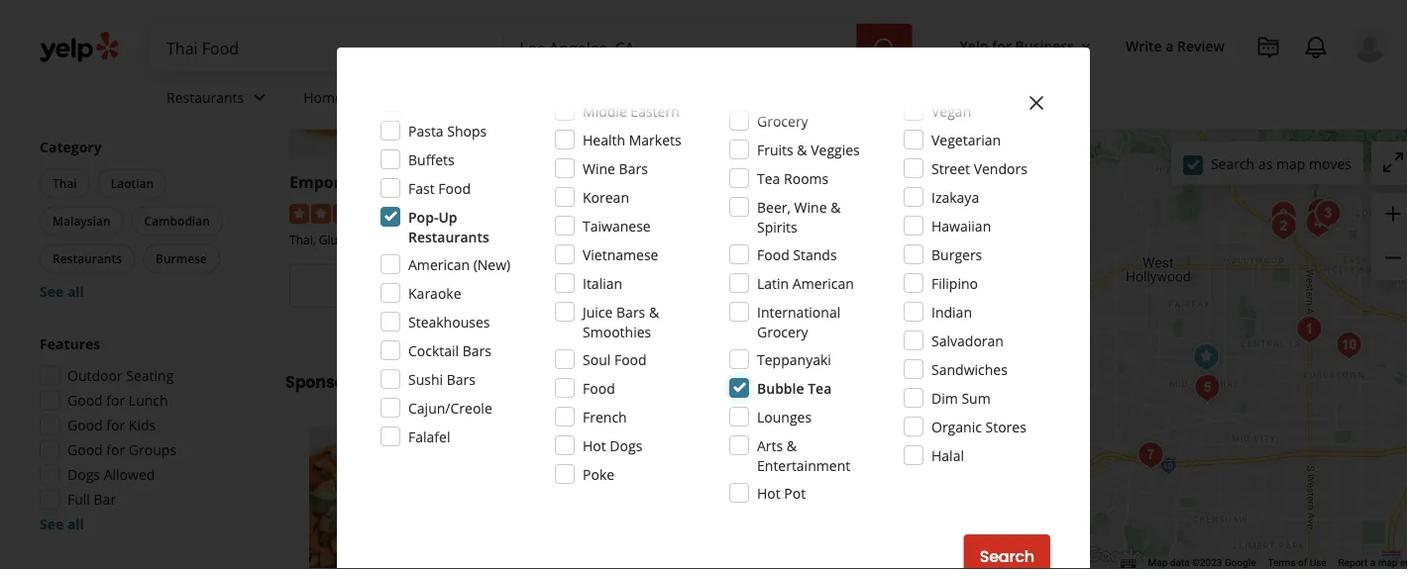 Task type: describe. For each thing, give the bounding box(es) containing it.
order now link for emporium thai
[[289, 264, 526, 308]]

for for business
[[992, 36, 1012, 55]]

teppanyaki
[[757, 350, 831, 369]]

er
[[1400, 558, 1407, 569]]

expand map image
[[1381, 151, 1405, 174]]

thai, gluten-free, noodles
[[289, 232, 436, 248]]

bars for sushi
[[447, 370, 476, 389]]

& inside beer, wine & spirits
[[831, 198, 841, 217]]

all for features
[[67, 515, 84, 534]]

indian
[[932, 303, 972, 322]]

pm for order now
[[453, 308, 474, 327]]

wine inside beer, wine & spirits
[[794, 198, 827, 217]]

order now for emporium thai
[[367, 275, 449, 297]]

cambodian button
[[131, 207, 223, 236]]

zoom out image
[[1381, 246, 1405, 270]]

write a review link
[[1118, 28, 1233, 63]]

food down spirits
[[757, 245, 790, 264]]

spicy sugar thai - midcity image
[[1188, 369, 1227, 408]]

now for thaibento
[[667, 275, 701, 297]]

google
[[1225, 558, 1256, 569]]

offers
[[67, 35, 108, 54]]

restaurants inside search dialog
[[408, 227, 489, 246]]

good for good for kids
[[67, 416, 103, 435]]

0 vertical spatial 4 star rating image
[[289, 204, 396, 224]]

(600
[[932, 203, 960, 222]]

salvadoran
[[932, 331, 1004, 350]]

see all button for category
[[40, 282, 84, 301]]

touch
[[832, 172, 880, 193]]

(3.7k
[[428, 203, 459, 222]]

projects image
[[1257, 36, 1280, 59]]

markets
[[629, 130, 681, 149]]

& inside juice bars & smoothies
[[649, 303, 659, 322]]

order for thaibento
[[619, 275, 663, 297]]

map for moves
[[1276, 154, 1305, 173]]

open
[[593, 308, 630, 327]]

restaurants for restaurants link
[[166, 88, 244, 107]]

allowed
[[104, 466, 155, 485]]

map data ©2023 google
[[1148, 558, 1256, 569]]

view website
[[860, 275, 965, 297]]

review
[[1177, 36, 1225, 55]]

for for dinner
[[106, 59, 125, 78]]

slideshow element
[[309, 427, 476, 570]]

juice
[[583, 303, 613, 322]]

malaysian button
[[40, 207, 123, 236]]

write a review
[[1126, 36, 1225, 55]]

1 vertical spatial 4 star rating image
[[500, 460, 607, 480]]

juice bars & smoothies
[[583, 303, 659, 341]]

hot for hot dogs
[[583, 437, 606, 455]]

sandwiches
[[932, 360, 1008, 379]]

thaibento
[[542, 172, 623, 193]]

cocktail bars
[[408, 341, 492, 360]]

pm for view website
[[954, 308, 975, 327]]

offers takeout
[[67, 35, 164, 54]]

hot dogs
[[583, 437, 643, 455]]

for for lunch
[[106, 391, 125, 410]]

reviews) for view website
[[964, 203, 1017, 222]]

more link
[[589, 71, 682, 129]]

emporium thai image
[[309, 427, 476, 570]]

international
[[757, 303, 841, 322]]

malaysian
[[53, 213, 111, 229]]

dogs inside search dialog
[[610, 437, 643, 455]]

as
[[1258, 154, 1273, 173]]

salad, soup, thai
[[794, 232, 888, 248]]

fast food
[[408, 179, 471, 198]]

bar
[[94, 491, 116, 509]]

korean
[[583, 188, 629, 207]]

kids
[[129, 416, 156, 435]]

karaoke
[[408, 284, 461, 303]]

for for kids
[[106, 416, 125, 435]]

middle eastern
[[583, 102, 680, 120]]

sponsored
[[285, 372, 371, 394]]

services
[[346, 88, 399, 107]]

veggies
[[811, 140, 860, 159]]

thai right the soup,
[[865, 232, 888, 248]]

16 chevron down v2 image
[[1078, 38, 1094, 54]]

report a map er
[[1338, 558, 1407, 569]]

organic stores
[[932, 418, 1027, 437]]

results
[[374, 372, 433, 394]]

salad,
[[794, 232, 827, 248]]

health markets
[[583, 130, 681, 149]]

stores
[[986, 418, 1027, 437]]

dim
[[932, 389, 958, 408]]

good for groups
[[67, 441, 176, 460]]

all for category
[[67, 282, 84, 301]]

hae ha heng thai bistro image
[[1290, 310, 1329, 350]]

4.1 star rating image
[[794, 204, 901, 224]]

yelp for business
[[960, 36, 1074, 55]]

palms thai restaurant image
[[1264, 195, 1303, 235]]

thai button
[[40, 169, 90, 199]]

emporium for bottommost emporium thai link
[[500, 427, 603, 454]]

good for dinner
[[67, 59, 173, 78]]

dinner
[[129, 59, 173, 78]]

0 horizontal spatial wine
[[583, 159, 615, 178]]

beer, wine & spirits
[[757, 198, 841, 236]]

reviews) for order now
[[462, 203, 515, 222]]

falafel
[[408, 428, 450, 446]]

24 chevron down v2 image
[[248, 86, 272, 109]]

search for search as map moves
[[1211, 154, 1255, 173]]

search for search
[[980, 546, 1035, 568]]

rooms
[[784, 169, 829, 188]]

2 until from the left
[[634, 308, 663, 327]]

see all button for features
[[40, 515, 84, 534]]

dogs allowed
[[67, 466, 155, 485]]

pasta
[[408, 121, 444, 140]]

bubble
[[757, 379, 804, 398]]

business categories element
[[151, 71, 1387, 129]]

1 horizontal spatial tea
[[808, 379, 832, 398]]

previous image
[[317, 498, 341, 522]]

use
[[1310, 558, 1327, 569]]

good for good for groups
[[67, 441, 103, 460]]

bars for wine
[[619, 159, 648, 178]]

food down smoothies
[[614, 350, 647, 369]]

1 vertical spatial emporium thai link
[[500, 427, 650, 454]]

laotian button
[[98, 169, 167, 199]]

emporium for the topmost emporium thai link
[[289, 172, 372, 193]]

order now link for thaibento
[[542, 264, 778, 308]]

until for view
[[891, 308, 919, 327]]

home services link
[[288, 71, 443, 129]]

for for groups
[[106, 441, 125, 460]]

sum
[[962, 389, 991, 408]]

french
[[583, 408, 627, 427]]

stands
[[793, 245, 837, 264]]

user actions element
[[944, 25, 1407, 147]]

noodles
[[390, 232, 436, 248]]

cajun/creole
[[408, 399, 492, 418]]

westwood
[[691, 491, 759, 510]]

4.1 (600 reviews)
[[909, 203, 1017, 222]]

map for er
[[1378, 558, 1398, 569]]

google image
[[1082, 544, 1147, 570]]

good for good for dinner
[[67, 59, 103, 78]]

vendors
[[974, 159, 1027, 178]]

ruen pair image
[[1300, 192, 1340, 232]]

search dialog
[[0, 0, 1407, 570]]



Task type: locate. For each thing, give the bounding box(es) containing it.
health
[[583, 130, 625, 149]]

see all down 'restaurants' "button"
[[40, 282, 84, 301]]

emporium thai down french
[[500, 427, 650, 454]]

1 vertical spatial search
[[980, 546, 1035, 568]]

2 grocery from the top
[[757, 323, 808, 341]]

& right fruits
[[797, 140, 807, 159]]

until 11:00 pm
[[382, 308, 474, 327]]

see all button
[[40, 282, 84, 301], [40, 515, 84, 534]]

good down outdoor
[[67, 391, 103, 410]]

report
[[1338, 558, 1368, 569]]

restaurants inside "button"
[[53, 251, 122, 267]]

2 see all from the top
[[40, 515, 84, 534]]

poke
[[583, 465, 615, 484]]

0 horizontal spatial restaurants
[[53, 251, 122, 267]]

dogs up full at the left of the page
[[67, 466, 100, 485]]

restaurants down malaysian button
[[53, 251, 122, 267]]

now up "12:30"
[[667, 275, 701, 297]]

0 horizontal spatial pm
[[453, 308, 474, 327]]

good for lunch
[[67, 391, 168, 410]]

sponsored results
[[285, 372, 433, 394]]

free,
[[360, 232, 387, 248]]

emporium thai link down french
[[500, 427, 650, 454]]

1 vertical spatial emporium thai
[[500, 427, 650, 454]]

restaurants down up
[[408, 227, 489, 246]]

soup,
[[830, 232, 861, 248]]

1 until from the left
[[382, 308, 411, 327]]

0 horizontal spatial a
[[1166, 36, 1174, 55]]

middle
[[583, 102, 627, 120]]

2 now from the left
[[667, 275, 701, 297]]

pm up salvadoran
[[954, 308, 975, 327]]

see all for category
[[40, 282, 84, 301]]

(new)
[[473, 255, 511, 274]]

search button
[[964, 535, 1050, 570]]

thai down category
[[53, 175, 77, 192]]

until for order
[[382, 308, 411, 327]]

1 reviews) from the left
[[462, 203, 515, 222]]

1 horizontal spatial order now link
[[542, 264, 778, 308]]

grocery inside international grocery
[[757, 323, 808, 341]]

bars for cocktail
[[463, 341, 492, 360]]

burmese
[[156, 251, 207, 267]]

1 vertical spatial hot
[[757, 484, 781, 503]]

bars for juice
[[616, 303, 645, 322]]

map region
[[827, 20, 1407, 570]]

until left 9:30
[[891, 308, 919, 327]]

italian
[[583, 274, 622, 293]]

bars inside juice bars & smoothies
[[616, 303, 645, 322]]

data
[[1170, 558, 1190, 569]]

reviews) right up
[[462, 203, 515, 222]]

0 horizontal spatial order now
[[367, 275, 449, 297]]

a right write
[[1166, 36, 1174, 55]]

0 vertical spatial a
[[1166, 36, 1174, 55]]

pm
[[453, 308, 474, 327], [954, 308, 975, 327]]

up
[[438, 208, 457, 226]]

1 horizontal spatial 4 star rating image
[[500, 460, 607, 480]]

see all for features
[[40, 515, 84, 534]]

outdoor
[[67, 367, 123, 385]]

0 horizontal spatial emporium
[[289, 172, 372, 193]]

american up karaoke
[[408, 255, 470, 274]]

smoothies
[[583, 323, 651, 341]]

3 reviews) from the left
[[964, 203, 1017, 222]]

see for category
[[40, 282, 64, 301]]

0 vertical spatial emporium thai
[[289, 172, 410, 193]]

0 vertical spatial restaurants
[[166, 88, 244, 107]]

1 horizontal spatial map
[[1378, 558, 1398, 569]]

(36
[[680, 203, 700, 222]]

0 vertical spatial see all
[[40, 282, 84, 301]]

fast
[[408, 179, 435, 198]]

food down soul
[[583, 379, 615, 398]]

vegan
[[932, 102, 971, 120]]

laotian
[[111, 175, 154, 192]]

0 vertical spatial dogs
[[610, 437, 643, 455]]

hot left pot
[[757, 484, 781, 503]]

a right report
[[1370, 558, 1376, 569]]

restaurant
[[884, 172, 973, 193]]

wine bars
[[583, 159, 648, 178]]

bubble tea
[[757, 379, 832, 398]]

0 horizontal spatial order
[[367, 275, 411, 297]]

for down the offers takeout
[[106, 59, 125, 78]]

2 horizontal spatial restaurants
[[408, 227, 489, 246]]

pot
[[784, 484, 806, 503]]

None search field
[[151, 24, 916, 71]]

for down good for kids
[[106, 441, 125, 460]]

a for write
[[1166, 36, 1174, 55]]

4.0
[[404, 203, 424, 222]]

emporium thai link up gluten-
[[289, 172, 410, 193]]

wine
[[583, 159, 615, 178], [794, 198, 827, 217]]

24 chevron down v2 image
[[643, 86, 667, 109]]

gluten-
[[319, 232, 360, 248]]

4 good from the top
[[67, 441, 103, 460]]

2 pm from the left
[[954, 308, 975, 327]]

1 now from the left
[[415, 275, 449, 297]]

wine down the health
[[583, 159, 615, 178]]

0 vertical spatial see all button
[[40, 282, 84, 301]]

1 vertical spatial see
[[40, 515, 64, 534]]

bars down health markets
[[619, 159, 648, 178]]

grocery down international
[[757, 323, 808, 341]]

emporium up gluten-
[[289, 172, 372, 193]]

(36 reviews)
[[680, 203, 757, 222]]

1 order from the left
[[367, 275, 411, 297]]

keyboard shortcuts image
[[1120, 559, 1136, 569]]

1 horizontal spatial order
[[619, 275, 663, 297]]

until 9:30 pm
[[891, 308, 975, 327]]

grocery up fruits
[[757, 111, 808, 130]]

taiwanese
[[583, 217, 651, 235]]

all down 'restaurants' "button"
[[67, 282, 84, 301]]

sushi bars
[[408, 370, 476, 389]]

good down good for lunch
[[67, 416, 103, 435]]

2 horizontal spatial until
[[891, 308, 919, 327]]

2 reviews) from the left
[[704, 203, 757, 222]]

©2023
[[1192, 558, 1222, 569]]

bars up the cajun/creole at the left bottom of page
[[447, 370, 476, 389]]

0 vertical spatial wine
[[583, 159, 615, 178]]

map right as
[[1276, 154, 1305, 173]]

0 vertical spatial see
[[40, 282, 64, 301]]

4.7 star rating image
[[542, 204, 649, 224]]

notifications image
[[1304, 36, 1328, 59]]

hot up poke
[[583, 437, 606, 455]]

vegetarian
[[932, 130, 1001, 149]]

11:00
[[414, 308, 450, 327]]

american down 'stands'
[[793, 274, 854, 293]]

see all down full at the left of the page
[[40, 515, 84, 534]]

order now for thaibento
[[619, 275, 701, 297]]

until left "12:30"
[[634, 308, 663, 327]]

group containing features
[[34, 334, 246, 535]]

0 horizontal spatial hot
[[583, 437, 606, 455]]

for up good for kids
[[106, 391, 125, 410]]

1 horizontal spatial wine
[[794, 198, 827, 217]]

pasta shops
[[408, 121, 487, 140]]

now for emporium thai
[[415, 275, 449, 297]]

home services
[[303, 88, 399, 107]]

16 info v2 image
[[437, 375, 452, 390]]

1 see from the top
[[40, 282, 64, 301]]

a for report
[[1370, 558, 1376, 569]]

her thai image
[[1187, 338, 1226, 378]]

of
[[1298, 558, 1307, 569]]

0 vertical spatial all
[[67, 282, 84, 301]]

0 horizontal spatial emporium thai link
[[289, 172, 410, 193]]

latin american
[[757, 274, 854, 293]]

pop-
[[408, 208, 438, 226]]

terms of use link
[[1268, 558, 1327, 569]]

grocery
[[757, 111, 808, 130], [757, 323, 808, 341]]

hot for hot pot
[[757, 484, 781, 503]]

see all button down 'restaurants' "button"
[[40, 282, 84, 301]]

good for good for lunch
[[67, 391, 103, 410]]

pa ord noodle image
[[1299, 204, 1338, 244]]

restaurants link
[[151, 71, 288, 129]]

hot pot
[[757, 484, 806, 503]]

emporium thai link
[[289, 172, 410, 193], [500, 427, 650, 454]]

bars down steakhouses
[[463, 341, 492, 360]]

now up 11:00
[[415, 275, 449, 297]]

all
[[67, 282, 84, 301], [67, 515, 84, 534]]

hoy-ka thai restaurant image
[[1264, 207, 1303, 247]]

1 vertical spatial grocery
[[757, 323, 808, 341]]

1 horizontal spatial until
[[634, 308, 663, 327]]

features
[[40, 335, 100, 354]]

1 see all button from the top
[[40, 282, 84, 301]]

1 horizontal spatial pm
[[954, 308, 975, 327]]

0 horizontal spatial map
[[1276, 154, 1305, 173]]

beer,
[[757, 198, 791, 217]]

0 horizontal spatial search
[[980, 546, 1035, 568]]

for down good for lunch
[[106, 416, 125, 435]]

1 horizontal spatial search
[[1211, 154, 1255, 173]]

1 vertical spatial restaurants
[[408, 227, 489, 246]]

see
[[40, 282, 64, 301], [40, 515, 64, 534]]

& left "12:30"
[[649, 303, 659, 322]]

1 pm from the left
[[453, 308, 474, 327]]

1 horizontal spatial restaurants
[[166, 88, 244, 107]]

restaurants left 24 chevron down v2 image
[[166, 88, 244, 107]]

1 vertical spatial map
[[1378, 558, 1398, 569]]

0 horizontal spatial order now link
[[289, 264, 526, 308]]

2 order now link from the left
[[542, 264, 778, 308]]

tea down teppanyaki
[[808, 379, 832, 398]]

tea up beer,
[[757, 169, 780, 188]]

2 see all button from the top
[[40, 515, 84, 534]]

2 order now from the left
[[619, 275, 701, 297]]

1 order now from the left
[[367, 275, 449, 297]]

fruits
[[757, 140, 793, 159]]

restaurants inside the business categories element
[[166, 88, 244, 107]]

cambodian
[[144, 213, 210, 229]]

0 horizontal spatial reviews)
[[462, 203, 515, 222]]

thai touch restaurant link
[[794, 172, 973, 193]]

& down the touch
[[831, 198, 841, 217]]

thai down fruits & veggies
[[794, 172, 828, 193]]

group
[[36, 137, 246, 302], [1372, 193, 1407, 280], [34, 334, 246, 535]]

full
[[67, 491, 90, 509]]

restaurants
[[166, 88, 244, 107], [408, 227, 489, 246], [53, 251, 122, 267]]

halal
[[932, 446, 964, 465]]

tea
[[757, 169, 780, 188], [808, 379, 832, 398]]

2 all from the top
[[67, 515, 84, 534]]

pm right 11:00
[[453, 308, 474, 327]]

zoom in image
[[1381, 202, 1405, 226]]

1 all from the top
[[67, 282, 84, 301]]

0 horizontal spatial tea
[[757, 169, 780, 188]]

1 order now link from the left
[[289, 264, 526, 308]]

moves
[[1309, 154, 1352, 173]]

arts & entertainment
[[757, 437, 850, 475]]

food up 4.0 (3.7k reviews)
[[438, 179, 471, 198]]

thai up 4.0
[[376, 172, 410, 193]]

groups
[[129, 441, 176, 460]]

1 horizontal spatial emporium thai link
[[500, 427, 650, 454]]

2 see from the top
[[40, 515, 64, 534]]

1 vertical spatial tea
[[808, 379, 832, 398]]

0 horizontal spatial emporium thai
[[289, 172, 410, 193]]

0 vertical spatial map
[[1276, 154, 1305, 173]]

1 horizontal spatial now
[[667, 275, 701, 297]]

order up open until 12:30 am
[[619, 275, 663, 297]]

1 vertical spatial dogs
[[67, 466, 100, 485]]

eastern
[[631, 102, 680, 120]]

thai inside thai button
[[53, 175, 77, 192]]

home
[[303, 88, 343, 107]]

1 good from the top
[[67, 59, 103, 78]]

a inside write a review link
[[1166, 36, 1174, 55]]

2 order from the left
[[619, 275, 663, 297]]

0 vertical spatial emporium thai link
[[289, 172, 410, 193]]

dogs down french
[[610, 437, 643, 455]]

food
[[438, 179, 471, 198], [757, 245, 790, 264], [614, 350, 647, 369], [583, 379, 615, 398]]

0 horizontal spatial until
[[382, 308, 411, 327]]

good up "dogs allowed"
[[67, 441, 103, 460]]

close image
[[1025, 91, 1048, 115]]

restaurants for 'restaurants' "button"
[[53, 251, 122, 267]]

0 horizontal spatial dogs
[[67, 466, 100, 485]]

group containing category
[[36, 137, 246, 302]]

thai down the 4.7 star rating image
[[542, 232, 565, 248]]

all down full at the left of the page
[[67, 515, 84, 534]]

3 until from the left
[[891, 308, 919, 327]]

dim sum
[[932, 389, 991, 408]]

website
[[901, 275, 965, 297]]

reviews) right (36
[[704, 203, 757, 222]]

0 vertical spatial grocery
[[757, 111, 808, 130]]

1 horizontal spatial reviews)
[[704, 203, 757, 222]]

0 horizontal spatial now
[[415, 275, 449, 297]]

report a map er link
[[1338, 558, 1407, 569]]

1 horizontal spatial american
[[793, 274, 854, 293]]

0 vertical spatial hot
[[583, 437, 606, 455]]

4 star rating image
[[289, 204, 396, 224], [500, 460, 607, 480]]

1 horizontal spatial emporium
[[500, 427, 603, 454]]

0 horizontal spatial american
[[408, 255, 470, 274]]

map left "er"
[[1378, 558, 1398, 569]]

1 vertical spatial all
[[67, 515, 84, 534]]

wine down rooms
[[794, 198, 827, 217]]

1 vertical spatial see all button
[[40, 515, 84, 534]]

good down offers
[[67, 59, 103, 78]]

order now up until 11:00 pm
[[367, 275, 449, 297]]

& inside the arts & entertainment
[[787, 437, 797, 455]]

see all button down full at the left of the page
[[40, 515, 84, 534]]

view website link
[[794, 264, 1031, 308]]

1 grocery from the top
[[757, 111, 808, 130]]

2 vertical spatial restaurants
[[53, 251, 122, 267]]

shops
[[447, 121, 487, 140]]

0 vertical spatial search
[[1211, 154, 1255, 173]]

for right yelp
[[992, 36, 1012, 55]]

order now link up open until 12:30 am
[[542, 264, 778, 308]]

sanamluang cafe hollywood image
[[1308, 194, 1348, 234]]

3 good from the top
[[67, 416, 103, 435]]

seating
[[126, 367, 174, 385]]

street vendors
[[932, 159, 1027, 178]]

1 see all from the top
[[40, 282, 84, 301]]

reviews) right (600
[[964, 203, 1017, 222]]

& right arts
[[787, 437, 797, 455]]

1 vertical spatial a
[[1370, 558, 1376, 569]]

vietnamese
[[583, 245, 658, 264]]

0 vertical spatial emporium
[[289, 172, 372, 193]]

1 horizontal spatial order now
[[619, 275, 701, 297]]

until left 11:00
[[382, 308, 411, 327]]

1 horizontal spatial dogs
[[610, 437, 643, 455]]

see for features
[[40, 515, 64, 534]]

izakaya
[[932, 188, 979, 207]]

sushi
[[408, 370, 443, 389]]

order down "free," at the top of page
[[367, 275, 411, 297]]

order for emporium thai
[[367, 275, 411, 297]]

farmhouse kitchen thai cuisine image
[[1131, 436, 1171, 476]]

order now up open until 12:30 am
[[619, 275, 701, 297]]

spirits
[[757, 218, 797, 236]]

tea rooms
[[757, 169, 829, 188]]

view
[[860, 275, 897, 297]]

1 vertical spatial see all
[[40, 515, 84, 534]]

my thai kitchen image
[[1329, 326, 1369, 366]]

1 vertical spatial wine
[[794, 198, 827, 217]]

4 star rating image down the hot dogs
[[500, 460, 607, 480]]

thai touch restaurant
[[794, 172, 973, 193]]

arts
[[757, 437, 783, 455]]

4 star rating image up gluten-
[[289, 204, 396, 224]]

0 horizontal spatial 4 star rating image
[[289, 204, 396, 224]]

burmese button
[[143, 244, 220, 274]]

terms
[[1268, 558, 1296, 569]]

bars up smoothies
[[616, 303, 645, 322]]

1 horizontal spatial hot
[[757, 484, 781, 503]]

1 horizontal spatial a
[[1370, 558, 1376, 569]]

for inside button
[[992, 36, 1012, 55]]

search inside button
[[980, 546, 1035, 568]]

0 vertical spatial tea
[[757, 169, 780, 188]]

emporium down french
[[500, 427, 603, 454]]

2 good from the top
[[67, 391, 103, 410]]

1 vertical spatial emporium
[[500, 427, 603, 454]]

thai down french
[[608, 427, 650, 454]]

good for kids
[[67, 416, 156, 435]]

2 horizontal spatial reviews)
[[964, 203, 1017, 222]]

order now link up until 11:00 pm
[[289, 264, 526, 308]]

search image
[[873, 37, 896, 61]]

emporium thai up gluten-
[[289, 172, 410, 193]]

1 horizontal spatial emporium thai
[[500, 427, 650, 454]]



Task type: vqa. For each thing, say whether or not it's contained in the screenshot.
Home
yes



